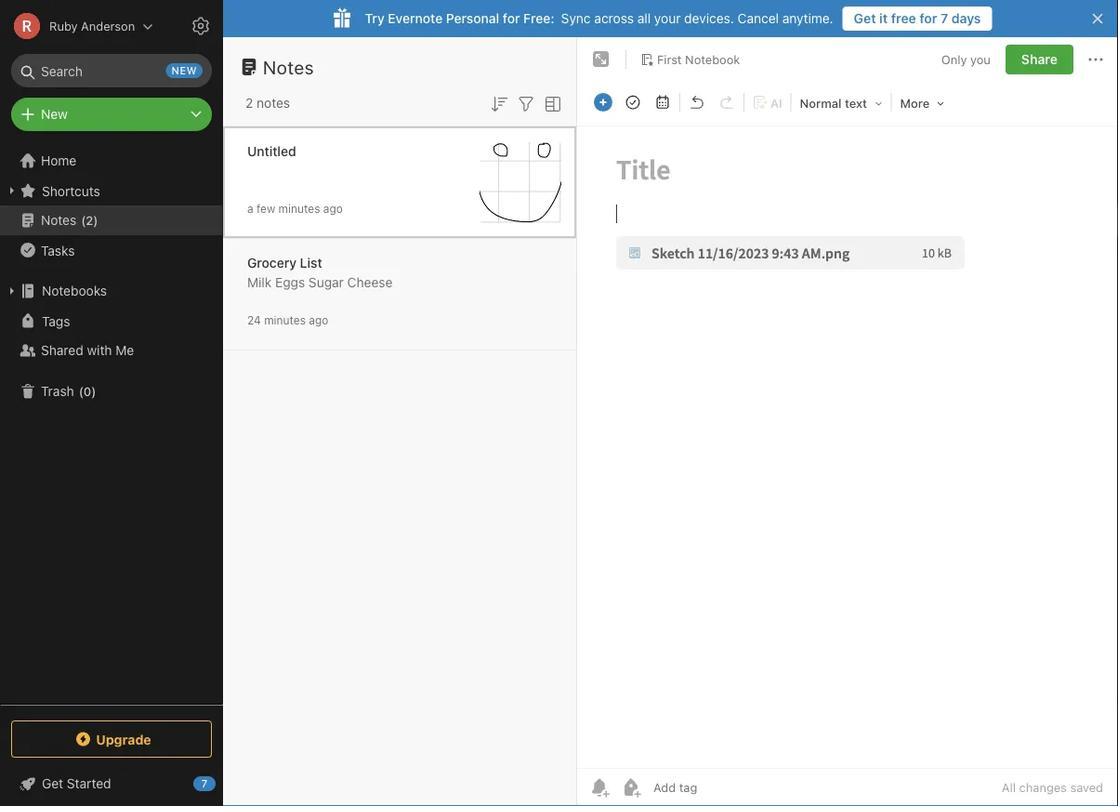 Task type: vqa. For each thing, say whether or not it's contained in the screenshot.
Main "Element" in the left of the page
no



Task type: describe. For each thing, give the bounding box(es) containing it.
all changes saved
[[1002, 780, 1104, 794]]

trash
[[41, 384, 74, 399]]

Sort options field
[[488, 91, 510, 115]]

trash ( 0 )
[[41, 384, 96, 399]]

normal
[[800, 96, 842, 110]]

upgrade
[[96, 731, 151, 747]]

Help and Learning task checklist field
[[0, 769, 223, 799]]

note window element
[[577, 37, 1118, 806]]

get for get started
[[42, 776, 63, 791]]

first
[[657, 52, 682, 66]]

milk eggs sugar cheese
[[247, 275, 393, 290]]

get it free for 7 days button
[[843, 7, 992, 31]]

first notebook
[[657, 52, 740, 66]]

( for notes
[[81, 213, 86, 227]]

) for notes
[[93, 213, 98, 227]]

personal
[[446, 11, 499, 26]]

upgrade button
[[11, 721, 212, 758]]

notes
[[257, 95, 290, 111]]

new
[[172, 65, 197, 77]]

try
[[365, 11, 385, 26]]

Add tag field
[[652, 780, 791, 795]]

2 notes
[[245, 95, 290, 111]]

ruby
[[49, 19, 78, 33]]

try evernote personal for free: sync across all your devices. cancel anytime.
[[365, 11, 834, 26]]

7 inside the help and learning task checklist field
[[202, 778, 208, 790]]

24 minutes ago
[[247, 314, 329, 327]]

settings image
[[190, 15, 212, 37]]

tags button
[[0, 306, 222, 336]]

cancel
[[738, 11, 779, 26]]

new button
[[11, 98, 212, 131]]

notebook
[[685, 52, 740, 66]]

across
[[594, 11, 634, 26]]

shared with me link
[[0, 336, 222, 365]]

new search field
[[24, 54, 203, 87]]

all
[[638, 11, 651, 26]]

notes for notes
[[263, 56, 314, 78]]

expand notebooks image
[[5, 284, 20, 298]]

share button
[[1006, 45, 1074, 74]]

only you
[[942, 52, 991, 66]]

tree containing home
[[0, 146, 223, 704]]

text
[[845, 96, 867, 110]]

tasks
[[41, 242, 75, 258]]

Search text field
[[24, 54, 199, 87]]

thumbnail image
[[480, 142, 562, 224]]

list
[[300, 255, 322, 271]]

Note Editor text field
[[577, 126, 1118, 768]]

free
[[891, 11, 916, 26]]

notebooks link
[[0, 276, 222, 306]]

add a reminder image
[[589, 776, 611, 799]]

home
[[41, 153, 76, 168]]

More actions field
[[1085, 45, 1107, 74]]

evernote
[[388, 11, 443, 26]]

calendar event image
[[650, 89, 676, 115]]

first notebook button
[[634, 46, 747, 73]]

notebooks
[[42, 283, 107, 298]]

click to collapse image
[[216, 772, 230, 794]]

shortcuts
[[42, 183, 100, 198]]

days
[[952, 11, 981, 26]]

Account field
[[0, 7, 154, 45]]

untitled
[[247, 144, 296, 159]]

tasks button
[[0, 235, 222, 265]]

home link
[[0, 146, 223, 176]]



Task type: locate. For each thing, give the bounding box(es) containing it.
1 vertical spatial (
[[79, 384, 84, 398]]

1 vertical spatial minutes
[[264, 314, 306, 327]]

a few minutes ago
[[247, 202, 343, 215]]

for for free:
[[503, 11, 520, 26]]

minutes right few
[[279, 202, 320, 215]]

) inside trash ( 0 )
[[91, 384, 96, 398]]

with
[[87, 343, 112, 358]]

1 horizontal spatial 7
[[941, 11, 948, 26]]

free:
[[524, 11, 555, 26]]

few
[[257, 202, 275, 215]]

notes for notes ( 2 )
[[41, 212, 76, 228]]

(
[[81, 213, 86, 227], [79, 384, 84, 398]]

1 horizontal spatial get
[[854, 11, 876, 26]]

0 vertical spatial ago
[[323, 202, 343, 215]]

)
[[93, 213, 98, 227], [91, 384, 96, 398]]

your
[[654, 11, 681, 26]]

0 horizontal spatial notes
[[41, 212, 76, 228]]

notes up notes
[[263, 56, 314, 78]]

for inside get it free for 7 days button
[[920, 11, 938, 26]]

ago down milk eggs sugar cheese
[[309, 314, 329, 327]]

7 left 'click to collapse' "image"
[[202, 778, 208, 790]]

it
[[880, 11, 888, 26]]

for right free
[[920, 11, 938, 26]]

share
[[1022, 52, 1058, 67]]

milk
[[247, 275, 272, 290]]

0 horizontal spatial get
[[42, 776, 63, 791]]

saved
[[1071, 780, 1104, 794]]

1 vertical spatial 2
[[86, 213, 93, 227]]

get left started on the left bottom of page
[[42, 776, 63, 791]]

grocery
[[247, 255, 297, 271]]

1 for from the left
[[503, 11, 520, 26]]

get started
[[42, 776, 111, 791]]

7
[[941, 11, 948, 26], [202, 778, 208, 790]]

cheese
[[347, 275, 393, 290]]

) down shortcuts 'button'
[[93, 213, 98, 227]]

minutes
[[279, 202, 320, 215], [264, 314, 306, 327]]

7 left days
[[941, 11, 948, 26]]

0
[[84, 384, 91, 398]]

2 inside notes ( 2 )
[[86, 213, 93, 227]]

0 horizontal spatial for
[[503, 11, 520, 26]]

task image
[[620, 89, 646, 115]]

minutes right 24
[[264, 314, 306, 327]]

me
[[116, 343, 134, 358]]

get it free for 7 days
[[854, 11, 981, 26]]

grocery list
[[247, 255, 322, 271]]

sync
[[561, 11, 591, 26]]

ago right few
[[323, 202, 343, 215]]

0 vertical spatial notes
[[263, 56, 314, 78]]

More field
[[894, 89, 951, 116]]

notes
[[263, 56, 314, 78], [41, 212, 76, 228]]

add tag image
[[620, 776, 642, 799]]

Add filters field
[[515, 91, 537, 115]]

) for trash
[[91, 384, 96, 398]]

7 inside button
[[941, 11, 948, 26]]

0 vertical spatial 2
[[245, 95, 253, 111]]

( down "shortcuts"
[[81, 213, 86, 227]]

shared
[[41, 343, 83, 358]]

notes ( 2 )
[[41, 212, 98, 228]]

sugar
[[309, 275, 344, 290]]

1 vertical spatial get
[[42, 776, 63, 791]]

get for get it free for 7 days
[[854, 11, 876, 26]]

2 down "shortcuts"
[[86, 213, 93, 227]]

tree
[[0, 146, 223, 704]]

all
[[1002, 780, 1016, 794]]

you
[[971, 52, 991, 66]]

2
[[245, 95, 253, 111], [86, 213, 93, 227]]

0 vertical spatial get
[[854, 11, 876, 26]]

get
[[854, 11, 876, 26], [42, 776, 63, 791]]

0 vertical spatial 7
[[941, 11, 948, 26]]

24
[[247, 314, 261, 327]]

Insert field
[[589, 89, 617, 115]]

( inside trash ( 0 )
[[79, 384, 84, 398]]

shortcuts button
[[0, 176, 222, 205]]

for
[[503, 11, 520, 26], [920, 11, 938, 26]]

ago
[[323, 202, 343, 215], [309, 314, 329, 327]]

2 inside "note list" element
[[245, 95, 253, 111]]

more actions image
[[1085, 48, 1107, 71]]

eggs
[[275, 275, 305, 290]]

0 vertical spatial )
[[93, 213, 98, 227]]

new
[[41, 106, 68, 122]]

2 left notes
[[245, 95, 253, 111]]

0 horizontal spatial 7
[[202, 778, 208, 790]]

for left free:
[[503, 11, 520, 26]]

note list element
[[223, 37, 577, 806]]

( inside notes ( 2 )
[[81, 213, 86, 227]]

1 vertical spatial ago
[[309, 314, 329, 327]]

notes inside "note list" element
[[263, 56, 314, 78]]

tags
[[42, 313, 70, 328]]

expand note image
[[590, 48, 613, 71]]

get inside the help and learning task checklist field
[[42, 776, 63, 791]]

0 vertical spatial (
[[81, 213, 86, 227]]

View options field
[[537, 91, 564, 115]]

get left the it on the right of the page
[[854, 11, 876, 26]]

) inside notes ( 2 )
[[93, 213, 98, 227]]

0 horizontal spatial 2
[[86, 213, 93, 227]]

notes inside tree
[[41, 212, 76, 228]]

shared with me
[[41, 343, 134, 358]]

Heading level field
[[794, 89, 889, 116]]

normal text
[[800, 96, 867, 110]]

anytime.
[[783, 11, 834, 26]]

get inside button
[[854, 11, 876, 26]]

only
[[942, 52, 967, 66]]

anderson
[[81, 19, 135, 33]]

1 vertical spatial )
[[91, 384, 96, 398]]

1 horizontal spatial for
[[920, 11, 938, 26]]

2 for from the left
[[920, 11, 938, 26]]

0 vertical spatial minutes
[[279, 202, 320, 215]]

more
[[901, 96, 930, 110]]

for for 7
[[920, 11, 938, 26]]

notes up tasks
[[41, 212, 76, 228]]

changes
[[1019, 780, 1067, 794]]

undo image
[[684, 89, 710, 115]]

) right trash
[[91, 384, 96, 398]]

ruby anderson
[[49, 19, 135, 33]]

1 vertical spatial 7
[[202, 778, 208, 790]]

started
[[67, 776, 111, 791]]

1 horizontal spatial 2
[[245, 95, 253, 111]]

a
[[247, 202, 253, 215]]

1 vertical spatial notes
[[41, 212, 76, 228]]

( for trash
[[79, 384, 84, 398]]

1 horizontal spatial notes
[[263, 56, 314, 78]]

add filters image
[[515, 93, 537, 115]]

( right trash
[[79, 384, 84, 398]]

devices.
[[684, 11, 734, 26]]



